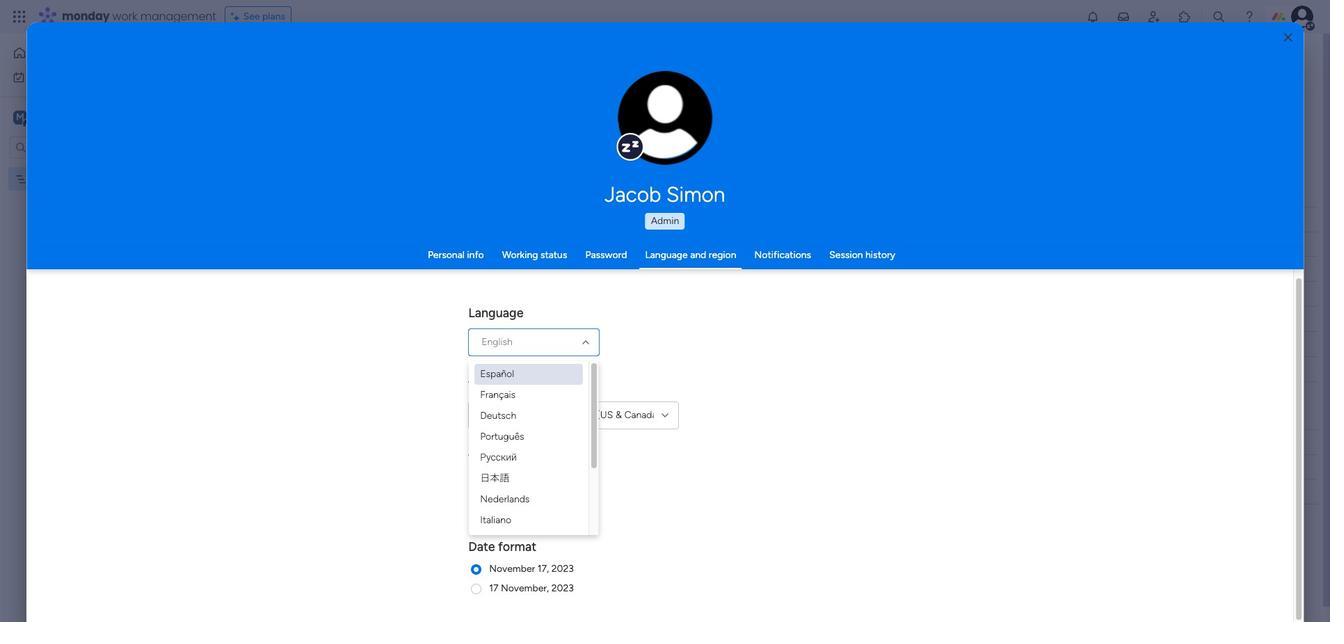 Task type: vqa. For each thing, say whether or not it's contained in the screenshot.
component image
no



Task type: describe. For each thing, give the bounding box(es) containing it.
m
[[16, 111, 24, 123]]

keep
[[482, 77, 503, 89]]

project 1
[[263, 264, 301, 276]]

pacific
[[543, 409, 572, 421]]

home
[[32, 47, 59, 58]]

my work button
[[8, 66, 150, 88]]

12 hours button
[[490, 475, 579, 490]]

picture
[[651, 137, 680, 148]]

status
[[588, 436, 616, 448]]

english
[[482, 336, 513, 348]]

session
[[830, 249, 863, 261]]

12
[[490, 476, 500, 489]]

workspace image
[[13, 110, 27, 125]]

november
[[490, 563, 535, 575]]

workspace
[[59, 110, 114, 124]]

on
[[611, 263, 622, 275]]

new project
[[263, 239, 317, 251]]

set
[[406, 77, 419, 89]]

where
[[541, 77, 568, 89]]

hours for 24 hours
[[504, 497, 533, 510]]

work for monday
[[112, 8, 137, 24]]

apps image
[[1178, 10, 1192, 24]]

more
[[654, 77, 676, 88]]

see for see more
[[635, 77, 651, 88]]

language and region link
[[645, 249, 737, 261]]

jacob
[[605, 182, 661, 207]]

my work
[[31, 71, 68, 82]]

my for my work
[[31, 71, 44, 82]]

24
[[490, 497, 502, 510]]

personal info link
[[428, 249, 484, 261]]

change profile picture button
[[618, 71, 713, 166]]

profile
[[670, 126, 695, 136]]

русский
[[481, 452, 517, 463]]

project.
[[302, 77, 335, 89]]

see more
[[635, 77, 676, 88]]

nov 17
[[685, 264, 713, 275]]

not
[[576, 239, 593, 251]]

notifications image
[[1086, 10, 1100, 24]]

(gmt-
[[482, 409, 510, 421]]

日本語
[[481, 473, 510, 484]]

notifications
[[755, 249, 811, 261]]

17 november, 2023
[[490, 582, 574, 594]]

format for date format
[[498, 539, 537, 555]]

password
[[586, 249, 627, 261]]

see for see plans
[[243, 10, 260, 22]]

0 vertical spatial and
[[463, 77, 479, 89]]

owners,
[[369, 77, 403, 89]]

started
[[595, 239, 628, 251]]

español
[[481, 368, 515, 380]]

canada)
[[625, 409, 661, 421]]

Search in workspace field
[[29, 139, 116, 155]]

november 17, 2023
[[490, 563, 574, 575]]

see more link
[[633, 76, 678, 90]]

type
[[268, 77, 288, 89]]

0 horizontal spatial time
[[469, 452, 496, 467]]

1 vertical spatial 17
[[490, 582, 499, 594]]

português
[[481, 431, 525, 443]]

monday
[[62, 8, 110, 24]]

change profile picture
[[636, 126, 695, 148]]

any
[[250, 77, 265, 89]]

project
[[592, 77, 624, 89]]

stands.
[[626, 77, 657, 89]]

nederlands
[[481, 493, 530, 505]]

column information image
[[630, 214, 641, 225]]

working for working on it
[[573, 263, 609, 275]]

Due date field
[[674, 212, 720, 227]]

1 horizontal spatial and
[[690, 249, 707, 261]]

info
[[467, 249, 484, 261]]

(us
[[597, 409, 614, 421]]

Status field
[[584, 435, 620, 450]]

not started
[[576, 239, 628, 251]]

inbox image
[[1117, 10, 1131, 24]]

deutsch
[[481, 410, 517, 422]]

password link
[[586, 249, 627, 261]]

time format
[[469, 452, 538, 467]]

history
[[866, 249, 896, 261]]



Task type: locate. For each thing, give the bounding box(es) containing it.
status
[[541, 249, 567, 261]]

0 vertical spatial language
[[645, 249, 688, 261]]

invite members image
[[1148, 10, 1161, 24]]

0 vertical spatial working
[[502, 249, 538, 261]]

project up 1
[[286, 239, 317, 251]]

manage
[[213, 77, 248, 89]]

working for working status
[[502, 249, 538, 261]]

due date
[[677, 213, 717, 225]]

and up nov 17
[[690, 249, 707, 261]]

work inside button
[[46, 71, 68, 82]]

working down password link
[[573, 263, 609, 275]]

1 vertical spatial my
[[33, 173, 46, 185]]

home button
[[8, 42, 150, 64]]

timelines
[[422, 77, 461, 89]]

working status
[[502, 249, 567, 261]]

admin
[[651, 215, 679, 227]]

2023 for 17 november, 2023
[[552, 582, 574, 594]]

owner
[[506, 436, 535, 448]]

work right monday
[[112, 8, 137, 24]]

timezone
[[469, 379, 524, 394]]

option
[[0, 166, 177, 169]]

date
[[697, 213, 717, 225]]

date format
[[469, 539, 537, 555]]

1 horizontal spatial 17
[[704, 264, 713, 275]]

français
[[481, 389, 516, 401]]

0 horizontal spatial of
[[290, 77, 299, 89]]

close image
[[1284, 32, 1293, 43]]

1 vertical spatial 2023
[[552, 582, 574, 594]]

17
[[704, 264, 713, 275], [490, 582, 499, 594]]

0 vertical spatial work
[[112, 8, 137, 24]]

(gmt-08:00) pacific time (us & canada)
[[482, 409, 661, 421]]

language for language
[[469, 305, 524, 321]]

new
[[263, 239, 283, 251]]

0 horizontal spatial and
[[463, 77, 479, 89]]

2 2023 from the top
[[552, 582, 574, 594]]

see
[[243, 10, 260, 22], [635, 77, 651, 88]]

language up english
[[469, 305, 524, 321]]

stuck
[[589, 313, 614, 325]]

1 vertical spatial work
[[46, 71, 68, 82]]

language
[[645, 249, 688, 261], [469, 305, 524, 321]]

change
[[636, 126, 667, 136]]

my inside list box
[[33, 173, 46, 185]]

nov
[[685, 264, 702, 275]]

search everything image
[[1212, 10, 1226, 24]]

17 right nov
[[704, 264, 713, 275]]

&
[[616, 409, 622, 421]]

hours
[[502, 476, 530, 489], [504, 497, 533, 510]]

hours right 24
[[504, 497, 533, 510]]

2023 down november 17, 2023 at bottom left
[[552, 582, 574, 594]]

language and region
[[645, 249, 737, 261]]

management
[[140, 8, 216, 24]]

1 horizontal spatial work
[[112, 8, 137, 24]]

0 vertical spatial project
[[286, 239, 317, 251]]

language up nov
[[645, 249, 688, 261]]

1 horizontal spatial see
[[635, 77, 651, 88]]

select product image
[[13, 10, 26, 24]]

1 vertical spatial working
[[573, 263, 609, 275]]

0 horizontal spatial language
[[469, 305, 524, 321]]

of right type
[[290, 77, 299, 89]]

1 horizontal spatial working
[[573, 263, 609, 275]]

region
[[709, 249, 737, 261]]

see inside the see plans button
[[243, 10, 260, 22]]

see plans
[[243, 10, 285, 22]]

0 vertical spatial my
[[31, 71, 44, 82]]

0 horizontal spatial see
[[243, 10, 260, 22]]

2 of from the left
[[529, 77, 539, 89]]

format
[[499, 452, 538, 467], [498, 539, 537, 555]]

0 horizontal spatial 17
[[490, 582, 499, 594]]

personal info
[[428, 249, 484, 261]]

time up 日本語
[[469, 452, 496, 467]]

monday work management
[[62, 8, 216, 24]]

hours for 12 hours
[[502, 476, 530, 489]]

working left status
[[502, 249, 538, 261]]

0 vertical spatial hours
[[502, 476, 530, 489]]

my board
[[33, 173, 74, 185]]

format up november
[[498, 539, 537, 555]]

november,
[[501, 582, 549, 594]]

08:00)
[[510, 409, 540, 421]]

2023 right 17,
[[552, 563, 574, 575]]

1 of from the left
[[290, 77, 299, 89]]

17 down november
[[490, 582, 499, 594]]

date
[[469, 539, 495, 555]]

see plans button
[[225, 6, 292, 27]]

0 horizontal spatial working
[[502, 249, 538, 261]]

work for my
[[46, 71, 68, 82]]

1
[[297, 264, 301, 276]]

board
[[48, 173, 74, 185]]

work down home
[[46, 71, 68, 82]]

0 horizontal spatial work
[[46, 71, 68, 82]]

project left 1
[[263, 264, 294, 276]]

plans
[[262, 10, 285, 22]]

manage any type of project. assign owners, set timelines and keep track of where your project stands.
[[213, 77, 657, 89]]

1 vertical spatial hours
[[504, 497, 533, 510]]

my for my board
[[33, 173, 46, 185]]

italiano
[[481, 514, 512, 526]]

simon
[[667, 182, 725, 207]]

jacob simon image
[[1292, 6, 1314, 28]]

working status link
[[502, 249, 567, 261]]

2023
[[552, 563, 574, 575], [552, 582, 574, 594]]

my left board on the left top of page
[[33, 173, 46, 185]]

0 vertical spatial time
[[574, 409, 595, 421]]

due
[[677, 213, 695, 225]]

2023 for november 17, 2023
[[552, 563, 574, 575]]

of right the track
[[529, 77, 539, 89]]

time
[[574, 409, 595, 421], [469, 452, 496, 467]]

0 vertical spatial see
[[243, 10, 260, 22]]

12 hours
[[490, 476, 530, 489]]

jacob simon button
[[474, 182, 857, 207]]

of
[[290, 77, 299, 89], [529, 77, 539, 89]]

assign
[[338, 77, 367, 89]]

1 vertical spatial see
[[635, 77, 651, 88]]

17,
[[538, 563, 549, 575]]

1 vertical spatial language
[[469, 305, 524, 321]]

1 vertical spatial project
[[263, 264, 294, 276]]

my down home
[[31, 71, 44, 82]]

project
[[286, 239, 317, 251], [263, 264, 294, 276]]

see left more
[[635, 77, 651, 88]]

1 horizontal spatial language
[[645, 249, 688, 261]]

track
[[505, 77, 527, 89]]

0 vertical spatial 17
[[704, 264, 713, 275]]

and left the keep
[[463, 77, 479, 89]]

workspace selection element
[[13, 109, 116, 127]]

my
[[31, 71, 44, 82], [33, 173, 46, 185]]

Owner field
[[503, 435, 539, 450]]

my inside button
[[31, 71, 44, 82]]

language for language and region
[[645, 249, 688, 261]]

and
[[463, 77, 479, 89], [690, 249, 707, 261]]

main workspace
[[32, 110, 114, 124]]

0 vertical spatial 2023
[[552, 563, 574, 575]]

work
[[112, 8, 137, 24], [46, 71, 68, 82]]

format for time format
[[499, 452, 538, 467]]

1 horizontal spatial of
[[529, 77, 539, 89]]

24 hours
[[490, 497, 533, 510]]

24 hours button
[[490, 496, 560, 511]]

1 2023 from the top
[[552, 563, 574, 575]]

help image
[[1243, 10, 1257, 24]]

main
[[32, 110, 56, 124]]

see left plans
[[243, 10, 260, 22]]

format down owner field
[[499, 452, 538, 467]]

working on it
[[573, 263, 631, 275]]

my board list box
[[0, 164, 177, 379]]

working
[[502, 249, 538, 261], [573, 263, 609, 275]]

personal
[[428, 249, 465, 261]]

hours up nederlands
[[502, 476, 530, 489]]

1 horizontal spatial time
[[574, 409, 595, 421]]

1 vertical spatial format
[[498, 539, 537, 555]]

1 vertical spatial time
[[469, 452, 496, 467]]

session history link
[[830, 249, 896, 261]]

it
[[625, 263, 631, 275]]

jacob simon
[[605, 182, 725, 207]]

0 vertical spatial format
[[499, 452, 538, 467]]

your
[[571, 77, 590, 89]]

time left (us
[[574, 409, 595, 421]]

1 vertical spatial and
[[690, 249, 707, 261]]

see inside see more link
[[635, 77, 651, 88]]



